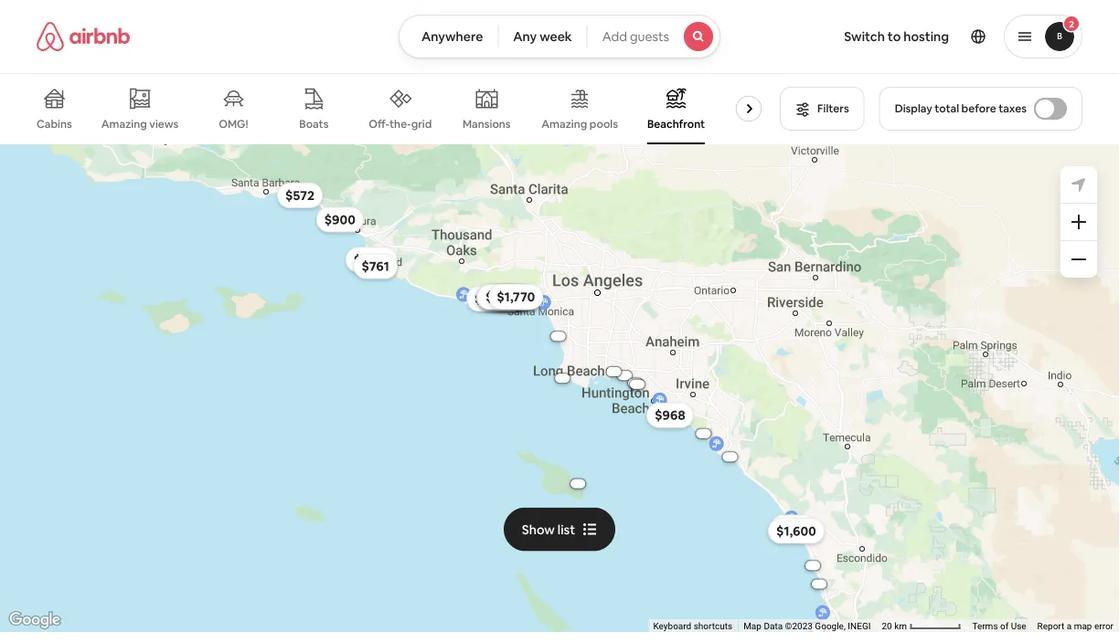 Task type: locate. For each thing, give the bounding box(es) containing it.
amazing left views
[[101, 117, 147, 131]]

any
[[513, 28, 537, 45]]

amazing for amazing views
[[101, 117, 147, 131]]

$522 button
[[490, 285, 536, 311]]

$456 button
[[491, 286, 537, 311]]

zoom in image
[[1072, 215, 1087, 230]]

$6,500 button
[[480, 285, 538, 310], [467, 286, 525, 312]]

$970
[[495, 290, 525, 306]]

1 horizontal spatial amazing
[[542, 117, 588, 131]]

display total before taxes button
[[880, 87, 1083, 131]]

$900
[[325, 212, 356, 228]]

amazing pools
[[542, 117, 618, 131]]

grid
[[411, 117, 432, 131]]

week
[[540, 28, 572, 45]]

$520
[[485, 289, 515, 306]]

inegi
[[848, 622, 871, 633]]

switch to hosting link
[[834, 17, 960, 56]]

$619 button
[[492, 285, 537, 311]]

map
[[1074, 622, 1093, 633]]

keyboard shortcuts
[[653, 622, 733, 633]]

$572 button
[[277, 183, 323, 209]]

off-the-grid
[[369, 117, 432, 131]]

filters button
[[780, 87, 865, 131]]

None search field
[[399, 15, 721, 59]]

shortcuts
[[694, 622, 733, 633]]

any week button
[[498, 15, 588, 59]]

keyboard
[[653, 622, 692, 633]]

list
[[558, 522, 575, 538]]

add
[[603, 28, 627, 45]]

display total before taxes
[[895, 102, 1027, 116]]

profile element
[[743, 0, 1083, 73]]

amazing left pools
[[542, 117, 588, 131]]

group
[[37, 73, 786, 145]]

map data ©2023 google, inegi
[[744, 622, 871, 633]]

filters
[[818, 102, 849, 116]]

show list
[[522, 522, 575, 538]]

$6,500
[[488, 289, 530, 306], [475, 291, 517, 307]]

2 button
[[1004, 15, 1083, 59]]

group containing amazing views
[[37, 73, 786, 145]]

$761 button
[[354, 254, 398, 279]]

20 km
[[882, 622, 910, 633]]

$1,770
[[497, 289, 535, 305]]

amazing views
[[101, 117, 179, 131]]

km
[[895, 622, 907, 633]]

amazing
[[101, 117, 147, 131], [542, 117, 588, 131]]

0 horizontal spatial amazing
[[101, 117, 147, 131]]

anywhere
[[422, 28, 483, 45]]

$1,600 button
[[768, 519, 825, 545]]

$8,750 button
[[477, 285, 533, 310]]

$201 button
[[771, 515, 816, 541]]

of
[[1001, 622, 1009, 633]]

none search field containing anywhere
[[399, 15, 721, 59]]

views
[[149, 117, 179, 131]]

any week
[[513, 28, 572, 45]]

$1,770 button
[[489, 284, 544, 310]]

guests
[[630, 28, 670, 45]]

amazing for amazing pools
[[542, 117, 588, 131]]

$968
[[655, 408, 686, 424]]



Task type: describe. For each thing, give the bounding box(es) containing it.
omg!
[[219, 117, 248, 131]]

$1,175
[[354, 252, 390, 268]]

add guests
[[603, 28, 670, 45]]

zoom out image
[[1072, 252, 1087, 267]]

anywhere button
[[399, 15, 499, 59]]

a
[[1067, 622, 1072, 633]]

$513
[[486, 289, 514, 306]]

before
[[962, 102, 997, 116]]

20
[[882, 622, 892, 633]]

$456
[[499, 290, 529, 307]]

switch
[[844, 28, 885, 45]]

$970 button
[[487, 285, 533, 311]]

$8,750
[[485, 289, 525, 306]]

$2,461
[[485, 289, 524, 306]]

use
[[1011, 622, 1027, 633]]

data
[[764, 622, 783, 633]]

taxes
[[999, 102, 1027, 116]]

error
[[1095, 622, 1114, 633]]

$968 button
[[647, 403, 694, 429]]

$522
[[498, 290, 528, 306]]

to
[[888, 28, 901, 45]]

$1,175 button
[[346, 247, 398, 273]]

total
[[935, 102, 960, 116]]

$900 button
[[316, 207, 364, 233]]

mansions
[[463, 117, 511, 131]]

google map
showing 59 stays. region
[[0, 145, 1120, 633]]

$520 button
[[477, 285, 523, 310]]

display
[[895, 102, 933, 116]]

$1,000 button
[[486, 285, 542, 311]]

terms
[[973, 622, 998, 633]]

switch to hosting
[[844, 28, 949, 45]]

show list button
[[504, 508, 616, 552]]

$619
[[500, 290, 528, 306]]

2
[[1069, 18, 1075, 30]]

hosting
[[904, 28, 949, 45]]

report
[[1038, 622, 1065, 633]]

$429
[[486, 289, 516, 306]]

$761
[[362, 258, 389, 275]]

keyboard shortcuts button
[[653, 621, 733, 633]]

beachfront
[[648, 117, 705, 131]]

$1,600
[[777, 523, 817, 540]]

show
[[522, 522, 555, 538]]

google image
[[5, 609, 65, 633]]

©2023
[[785, 622, 813, 633]]

20 km button
[[877, 620, 967, 633]]

terms of use
[[973, 622, 1027, 633]]

$429 button
[[478, 285, 524, 310]]

$2,461 button
[[476, 284, 532, 310]]

pools
[[590, 117, 618, 131]]

report a map error link
[[1038, 622, 1114, 633]]

off-
[[369, 117, 390, 131]]

$513 button
[[478, 285, 522, 310]]

google,
[[815, 622, 846, 633]]

$572
[[285, 187, 315, 204]]

report a map error
[[1038, 622, 1114, 633]]

cabins
[[37, 117, 72, 131]]

add guests button
[[587, 15, 721, 59]]

map
[[744, 622, 762, 633]]

terms of use link
[[973, 622, 1027, 633]]

$1,000
[[494, 290, 534, 306]]

the-
[[390, 117, 411, 131]]

boats
[[299, 117, 329, 131]]

$201
[[779, 520, 808, 536]]



Task type: vqa. For each thing, say whether or not it's contained in the screenshot.
Map Data ©2023 Google, Inegi
yes



